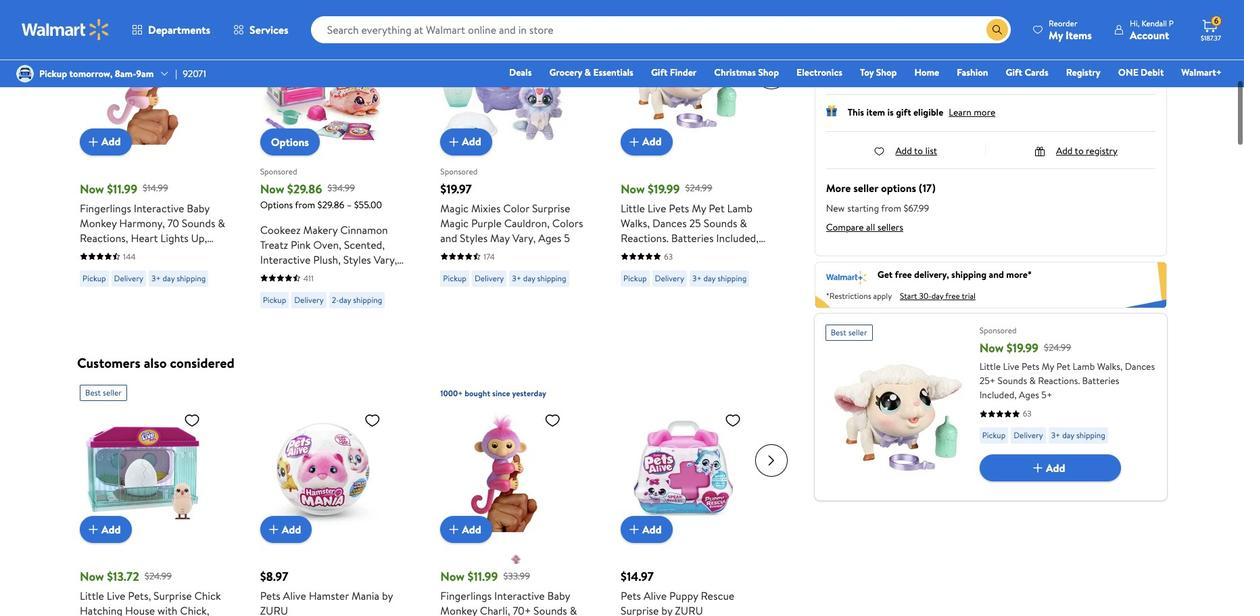 Task type: describe. For each thing, give the bounding box(es) containing it.
and inside sponsored $19.97 magic mixies color surprise magic purple cauldron, colors and styles may vary, ages 5
[[441, 230, 457, 245]]

add to favorites list, little live pets, surprise chick hatching house with chick, styles and colors may vary, ages 5 image
[[184, 412, 200, 429]]

mixies
[[471, 201, 501, 215]]

sounds inside now $19.99 $24.99 little live pets my pet lamb walks, dances 25  sounds & reactions. batteries included, ages 5
[[704, 215, 737, 230]]

411
[[303, 272, 314, 284]]

ages inside sponsored now $19.99 $24.99 little live pets my pet lamb walks, dances 25+ sounds & reactions. batteries included, ages 5+
[[1019, 388, 1039, 402]]

shipping inside "banner"
[[952, 268, 987, 282]]

fingerlings for now $11.99 $14.99 fingerlings interactive baby monkey harmony, 70  sounds & reactions, heart lights up, fuzzy faux fur, reacts to touch (ages 5 )
[[80, 201, 131, 215]]

touch
[[199, 245, 226, 260]]

1 vertical spatial free
[[946, 290, 960, 302]]

more*
[[1007, 268, 1032, 282]]

add to cart image for $19.97
[[446, 134, 462, 150]]

add to registry button
[[1035, 144, 1118, 157]]

from inside more seller options (17) new starting from $67.99 compare all sellers
[[881, 201, 902, 215]]

customers also considered
[[77, 354, 235, 372]]

product group containing now $19.99
[[621, 0, 771, 313]]

product group containing now $29.86
[[260, 0, 411, 313]]

pickup inside now $19.99 group
[[982, 430, 1006, 441]]

magic mixies color surprise magic purple cauldron, colors and styles may vary, ages 5 image
[[441, 19, 566, 144]]

gift for gift cards
[[1006, 66, 1023, 79]]

next slide for customers also considered list image
[[755, 444, 788, 477]]

zuru inside $14.97 pets alive puppy rescue surprise by zuru
[[675, 603, 703, 616]]

add to cart image for add button associated with pets alive hamster mania by zuru "image"
[[266, 521, 282, 538]]

styles inside cookeez makery cinnamon treatz pink oven, scented, interactive plush, styles vary, ages 5+
[[343, 252, 371, 267]]

one
[[1118, 66, 1139, 79]]

faux
[[108, 245, 130, 260]]

(ages
[[80, 260, 107, 275]]

3+ inside now $19.99 group
[[1051, 430, 1061, 441]]

details
[[935, 67, 963, 81]]

5+ inside sponsored now $19.99 $24.99 little live pets my pet lamb walks, dances 25+ sounds & reactions. batteries included, ages 5+
[[1042, 388, 1053, 402]]

best seller for add button related to little live pets, surprise chick hatching house with chick, styles and colors may vary, ages 5 image
[[85, 387, 122, 398]]

best for add button within now $19.99 group
[[831, 327, 847, 338]]

get free delivery, shipping and more* banner
[[815, 261, 1167, 309]]

hatching
[[80, 603, 123, 616]]

30-
[[919, 290, 932, 302]]

add button for pets alive puppy rescue surprise by zuru image
[[621, 516, 673, 543]]

gift
[[896, 105, 911, 119]]

baby for now $11.99 $33.99 fingerlings interactive baby monkey charli, 70+ sounds 
[[548, 588, 570, 603]]

Walmart Site-Wide search field
[[311, 16, 1011, 43]]

little live pets my pet lamb walks, dances 25  sounds & reactions. batteries included, ages 5 image
[[621, 19, 747, 144]]

next slide for similar items you might like list image
[[755, 56, 788, 89]]

pets inside now $19.99 $24.99 little live pets my pet lamb walks, dances 25  sounds & reactions. batteries included, ages 5
[[669, 201, 689, 215]]

eligible
[[914, 105, 944, 119]]

live for $13.72
[[107, 588, 125, 603]]

reactions. inside sponsored now $19.99 $24.99 little live pets my pet lamb walks, dances 25+ sounds & reactions. batteries included, ages 5+
[[1038, 374, 1080, 388]]

aisle
[[842, 7, 862, 21]]

learn
[[949, 105, 972, 119]]

dances inside sponsored now $19.99 $24.99 little live pets my pet lamb walks, dances 25+ sounds & reactions. batteries included, ages 5+
[[1125, 360, 1155, 374]]

sponsored now $19.99 $24.99 little live pets my pet lamb walks, dances 25+ sounds & reactions. batteries included, ages 5+
[[980, 325, 1155, 402]]

live inside sponsored now $19.99 $24.99 little live pets my pet lamb walks, dances 25+ sounds & reactions. batteries included, ages 5+
[[1003, 360, 1020, 374]]

deals link
[[503, 65, 538, 80]]

$55.00
[[354, 198, 382, 211]]

cards
[[1025, 66, 1049, 79]]

sounds inside 'now $11.99 $14.99 fingerlings interactive baby monkey harmony, 70  sounds & reactions, heart lights up, fuzzy faux fur, reacts to touch (ages 5 )'
[[182, 215, 215, 230]]

is
[[888, 105, 894, 119]]

grocery & essentials
[[549, 66, 634, 79]]

fingerlings interactive baby monkey charli, 70+ sounds & reactions, heart lights up, fuzzy faux fur, reacts to touch (ages 5+) image
[[441, 406, 566, 532]]

options
[[881, 180, 916, 195]]

little for $13.72
[[80, 588, 104, 603]]

add to cart image for add button associated with pets alive puppy rescue surprise by zuru image
[[626, 521, 642, 538]]

3+ for $19.97
[[512, 272, 521, 284]]

gift for gift finder
[[651, 66, 668, 79]]

my inside reorder my items
[[1049, 27, 1063, 42]]

add button for pets alive hamster mania by zuru "image"
[[260, 516, 312, 543]]

apply
[[873, 290, 892, 302]]

0 vertical spatial 63
[[664, 251, 673, 262]]

item
[[867, 105, 885, 119]]

3+ day shipping inside now $19.99 group
[[1051, 430, 1106, 441]]

& inside sponsored now $19.99 $24.99 little live pets my pet lamb walks, dances 25+ sounds & reactions. batteries included, ages 5+
[[1030, 374, 1036, 388]]

& right grocery
[[585, 66, 591, 79]]

delivery for $19.99
[[655, 272, 684, 284]]

$187.37
[[1201, 33, 1221, 43]]

alive for $8.97
[[283, 588, 306, 603]]

aisle m10
[[842, 7, 881, 21]]

25+
[[980, 374, 996, 388]]

live for $19.99
[[648, 201, 666, 215]]

finder
[[670, 66, 697, 79]]

$11.99 for now $11.99 $14.99 fingerlings interactive baby monkey harmony, 70  sounds & reactions, heart lights up, fuzzy faux fur, reacts to touch (ages 5 )
[[107, 180, 137, 197]]

toy
[[860, 66, 874, 79]]

add button for fingerlings interactive baby monkey charli, 70+ sounds & reactions, heart lights up, fuzzy faux fur, reacts to touch (ages 5+) "image"
[[441, 516, 492, 543]]

also
[[144, 354, 167, 372]]

to inside 'now $11.99 $14.99 fingerlings interactive baby monkey harmony, 70  sounds & reactions, heart lights up, fuzzy faux fur, reacts to touch (ages 5 )'
[[186, 245, 196, 260]]

home
[[915, 66, 940, 79]]

hamster
[[309, 588, 349, 603]]

2-day shipping
[[332, 294, 382, 305]]

add to favorites list, cookeez makery cinnamon treatz pink oven, scented, interactive plush, styles vary, ages 5+ image
[[364, 24, 381, 41]]

free 90-day returns details
[[848, 67, 963, 81]]

walmart plus image
[[826, 268, 867, 285]]

1000+
[[441, 388, 463, 399]]

lamb inside sponsored now $19.99 $24.99 little live pets my pet lamb walks, dances 25+ sounds & reactions. batteries included, ages 5+
[[1073, 360, 1095, 374]]

sponsored $19.97 magic mixies color surprise magic purple cauldron, colors and styles may vary, ages 5
[[441, 166, 583, 245]]

departments button
[[120, 14, 222, 46]]

add to cart image for add button related to little live pets, surprise chick hatching house with chick, styles and colors may vary, ages 5 image
[[85, 521, 101, 538]]

list
[[926, 144, 937, 157]]

add for add to cart image corresponding to add button associated with pets alive hamster mania by zuru "image"
[[282, 522, 301, 537]]

fashion
[[957, 66, 988, 79]]

product group containing $19.97
[[441, 0, 591, 313]]

may
[[490, 230, 510, 245]]

styles inside sponsored $19.97 magic mixies color surprise magic purple cauldron, colors and styles may vary, ages 5
[[460, 230, 488, 245]]

add button inside now $19.99 group
[[980, 455, 1121, 482]]

fingerlings interactive baby monkey harmony, 70  sounds & reactions, heart lights up, fuzzy faux fur, reacts to touch (ages 5 ) image
[[80, 19, 206, 144]]

0 vertical spatial $29.86
[[287, 180, 322, 197]]

now $13.72 $24.99 little live pets, surprise chick hatching house with chick
[[80, 568, 221, 616]]

1 horizontal spatial and
[[868, 44, 883, 57]]

yesterday
[[512, 388, 546, 399]]

1 vertical spatial $29.86
[[318, 198, 345, 211]]

puppy
[[670, 588, 698, 603]]

product group containing now $13.72
[[80, 379, 230, 616]]

shipped
[[885, 44, 917, 57]]

5 inside now $19.99 $24.99 little live pets my pet lamb walks, dances 25  sounds & reactions. batteries included, ages 5
[[647, 245, 652, 260]]

add to registry
[[1056, 144, 1118, 157]]

registry
[[1086, 144, 1118, 157]]

8am-
[[115, 67, 136, 80]]

lights
[[160, 230, 189, 245]]

registry link
[[1060, 65, 1107, 80]]

delivery for $19.97
[[475, 272, 504, 284]]

seller for add button related to little live pets, surprise chick hatching house with chick, styles and colors may vary, ages 5 image
[[103, 387, 122, 398]]

and inside "banner"
[[989, 268, 1004, 282]]

cookeez makery cinnamon treatz pink oven, scented, interactive plush, styles vary, ages 5+ image
[[260, 19, 386, 144]]

delivery,
[[914, 268, 949, 282]]

walmart+
[[1182, 66, 1222, 79]]

mania
[[352, 588, 379, 603]]

reactions,
[[80, 230, 128, 245]]

options link
[[260, 128, 320, 155]]

now $19.99 group
[[815, 314, 1167, 501]]

add to favorites list, fingerlings interactive baby monkey harmony, 70  sounds & reactions, heart lights up, fuzzy faux fur, reacts to touch (ages 5 ) image
[[184, 24, 200, 41]]

by inside $8.97 pets alive hamster mania by zuru
[[382, 588, 393, 603]]

$24.99 inside sponsored now $19.99 $24.99 little live pets my pet lamb walks, dances 25+ sounds & reactions. batteries included, ages 5+
[[1044, 341, 1071, 354]]

my inside sponsored now $19.99 $24.99 little live pets my pet lamb walks, dances 25+ sounds & reactions. batteries included, ages 5+
[[1042, 360, 1055, 374]]

grocery
[[549, 66, 582, 79]]

shipping inside now $19.99 group
[[1077, 430, 1106, 441]]

| 92071
[[175, 67, 206, 80]]

now $11.99 $14.99 fingerlings interactive baby monkey harmony, 70  sounds & reactions, heart lights up, fuzzy faux fur, reacts to touch (ages 5 )
[[80, 180, 226, 275]]

$67.99
[[904, 201, 929, 215]]

surprise inside now $13.72 $24.99 little live pets, surprise chick hatching house with chick
[[154, 588, 192, 603]]

2 horizontal spatial by
[[919, 44, 928, 57]]

ages inside sponsored $19.97 magic mixies color surprise magic purple cauldron, colors and styles may vary, ages 5
[[538, 230, 562, 245]]

essentials
[[593, 66, 634, 79]]

add for add to cart image for add button associated with pets alive puppy rescue surprise by zuru image
[[642, 522, 662, 537]]

lamb inside now $19.99 $24.99 little live pets my pet lamb walks, dances 25  sounds & reactions. batteries included, ages 5
[[727, 201, 753, 215]]

get
[[878, 268, 893, 282]]

best seller for add button within now $19.99 group
[[831, 327, 867, 338]]

3+ for $19.99
[[693, 272, 702, 284]]

interactive inside cookeez makery cinnamon treatz pink oven, scented, interactive plush, styles vary, ages 5+
[[260, 252, 311, 267]]

learn more button
[[949, 105, 996, 119]]

m10
[[864, 7, 881, 21]]

add button for fingerlings interactive baby monkey harmony, 70  sounds & reactions, heart lights up, fuzzy faux fur, reacts to touch (ages 5 ) image
[[80, 128, 132, 155]]

0 vertical spatial free
[[895, 268, 912, 282]]

& inside 'now $11.99 $14.99 fingerlings interactive baby monkey harmony, 70  sounds & reactions, heart lights up, fuzzy faux fur, reacts to touch (ages 5 )'
[[218, 215, 225, 230]]

& inside now $19.99 $24.99 little live pets my pet lamb walks, dances 25  sounds & reactions. batteries included, ages 5
[[740, 215, 747, 230]]

ages inside cookeez makery cinnamon treatz pink oven, scented, interactive plush, styles vary, ages 5+
[[260, 267, 283, 282]]

deals
[[509, 66, 532, 79]]

seller inside more seller options (17) new starting from $67.99 compare all sellers
[[854, 180, 879, 195]]

5 inside 'now $11.99 $14.99 fingerlings interactive baby monkey harmony, 70  sounds & reactions, heart lights up, fuzzy faux fur, reacts to touch (ages 5 )'
[[109, 260, 115, 275]]

baby for now $11.99 $14.99 fingerlings interactive baby monkey harmony, 70  sounds & reactions, heart lights up, fuzzy faux fur, reacts to touch (ages 5 )
[[187, 201, 210, 215]]

up,
[[191, 230, 207, 245]]

seller for add button within now $19.99 group
[[849, 327, 867, 338]]

fur,
[[132, 245, 150, 260]]

3+ day shipping for $11.99
[[152, 272, 206, 284]]

sold and shipped by walmart.com
[[848, 44, 985, 57]]

one debit
[[1118, 66, 1164, 79]]

*restrictions
[[826, 290, 872, 302]]

now for now $13.72 $24.99 little live pets, surprise chick hatching house with chick
[[80, 568, 104, 585]]

alive for $14.97
[[644, 588, 667, 603]]

options inside sponsored now $29.86 $34.99 options from $29.86 – $55.00
[[260, 198, 293, 211]]

fingerlings for now $11.99 $33.99 fingerlings interactive baby monkey charli, 70+ sounds 
[[441, 588, 492, 603]]

add to cart image for $11.99
[[85, 134, 101, 150]]

sounds inside sponsored now $19.99 $24.99 little live pets my pet lamb walks, dances 25+ sounds & reactions. batteries included, ages 5+
[[998, 374, 1027, 388]]



Task type: locate. For each thing, give the bounding box(es) containing it.
surprise inside sponsored $19.97 magic mixies color surprise magic purple cauldron, colors and styles may vary, ages 5
[[532, 201, 570, 215]]

sounds right 70+
[[534, 603, 567, 616]]

$24.99 inside now $19.99 $24.99 little live pets my pet lamb walks, dances 25  sounds & reactions. batteries included, ages 5
[[685, 181, 713, 195]]

1 horizontal spatial included,
[[980, 388, 1017, 402]]

alive inside $14.97 pets alive puppy rescue surprise by zuru
[[644, 588, 667, 603]]

add to favorites list, pets alive puppy rescue surprise by zuru image
[[725, 412, 741, 429]]

best down "customers" in the left bottom of the page
[[85, 387, 101, 398]]

baby inside now $11.99 $33.99 fingerlings interactive baby monkey charli, 70+ sounds
[[548, 588, 570, 603]]

gift left finder on the top right
[[651, 66, 668, 79]]

0 vertical spatial $24.99
[[685, 181, 713, 195]]

2 add to cart image from the left
[[446, 134, 462, 150]]

account
[[1130, 27, 1169, 42]]

1 horizontal spatial shop
[[876, 66, 897, 79]]

plush,
[[313, 252, 341, 267]]

ages inside now $19.99 $24.99 little live pets my pet lamb walks, dances 25  sounds & reactions. batteries included, ages 5
[[621, 245, 644, 260]]

0 horizontal spatial zuru
[[260, 603, 288, 616]]

heart
[[131, 230, 158, 245]]

$24.99 inside now $13.72 $24.99 little live pets, surprise chick hatching house with chick
[[145, 569, 172, 583]]

day inside now $19.99 group
[[1063, 430, 1075, 441]]

1 horizontal spatial fingerlings
[[441, 588, 492, 603]]

day inside the "get free delivery, shipping and more*" "banner"
[[932, 290, 944, 302]]

0 horizontal spatial live
[[107, 588, 125, 603]]

little live pets, surprise chick hatching house with chick, styles and colors may vary, ages 5 image
[[80, 406, 206, 532]]

0 horizontal spatial free
[[895, 268, 912, 282]]

toy shop
[[860, 66, 897, 79]]

vary, inside sponsored $19.97 magic mixies color surprise magic purple cauldron, colors and styles may vary, ages 5
[[512, 230, 536, 245]]

1 magic from the top
[[441, 201, 469, 215]]

add for add button related to fingerlings interactive baby monkey charli, 70+ sounds & reactions, heart lights up, fuzzy faux fur, reacts to touch (ages 5+) "image" add to cart image
[[462, 522, 481, 537]]

search icon image
[[992, 24, 1003, 35]]

0 horizontal spatial shop
[[758, 66, 779, 79]]

add to cart image for add button related to fingerlings interactive baby monkey charli, 70+ sounds & reactions, heart lights up, fuzzy faux fur, reacts to touch (ages 5+) "image"
[[446, 521, 462, 538]]

delivery for $11.99
[[114, 272, 143, 284]]

sponsored up the '$19.97'
[[441, 166, 478, 177]]

70
[[168, 215, 179, 230]]

gifting made easy image
[[826, 105, 837, 116]]

0 vertical spatial baby
[[187, 201, 210, 215]]

surprise right color
[[532, 201, 570, 215]]

$14.97 pets alive puppy rescue surprise by zuru
[[621, 568, 735, 616]]

with
[[158, 603, 178, 616]]

2 horizontal spatial add to cart image
[[626, 134, 642, 150]]

interactive down $33.99
[[494, 588, 545, 603]]

pets inside sponsored now $19.99 $24.99 little live pets my pet lamb walks, dances 25+ sounds & reactions. batteries included, ages 5+
[[1022, 360, 1040, 374]]

more seller options (17) new starting from $67.99 compare all sellers
[[826, 180, 936, 234]]

zuru
[[260, 603, 288, 616], [675, 603, 703, 616]]

0 horizontal spatial gift
[[651, 66, 668, 79]]

1 horizontal spatial little
[[621, 201, 645, 215]]

1 horizontal spatial 5+
[[1042, 388, 1053, 402]]

free right the get
[[895, 268, 912, 282]]

1 vertical spatial dances
[[1125, 360, 1155, 374]]

(17)
[[919, 180, 936, 195]]

seller up starting
[[854, 180, 879, 195]]

by right mania
[[382, 588, 393, 603]]

hi, kendall p account
[[1130, 17, 1174, 42]]

colors
[[552, 215, 583, 230]]

live inside now $13.72 $24.99 little live pets, surprise chick hatching house with chick
[[107, 588, 125, 603]]

monkey for now $11.99 $14.99 fingerlings interactive baby monkey harmony, 70  sounds & reactions, heart lights up, fuzzy faux fur, reacts to touch (ages 5 )
[[80, 215, 117, 230]]

shop right christmas
[[758, 66, 779, 79]]

from up makery
[[295, 198, 315, 211]]

baby
[[187, 201, 210, 215], [548, 588, 570, 603]]

little live pets my pet lamb walks, dances 25+ sounds & reactions. batteries included, ages 5+ image
[[826, 346, 969, 490]]

sounds right 70
[[182, 215, 215, 230]]

by inside $14.97 pets alive puppy rescue surprise by zuru
[[662, 603, 673, 616]]

2 horizontal spatial live
[[1003, 360, 1020, 374]]

add to favorites list, magic mixies color surprise magic purple cauldron, colors and styles may vary, ages 5 image
[[545, 24, 561, 41]]

1 vertical spatial best seller
[[85, 387, 122, 398]]

considered
[[170, 354, 235, 372]]

1 horizontal spatial free
[[946, 290, 960, 302]]

& right up,
[[218, 215, 225, 230]]

6
[[1214, 15, 1219, 27]]

add inside now $19.99 group
[[1046, 461, 1066, 476]]

delivery inside now $19.99 group
[[1014, 430, 1043, 441]]

2 alive from the left
[[644, 588, 667, 603]]

0 vertical spatial pet
[[709, 201, 725, 215]]

surprise for pets
[[621, 603, 659, 616]]

1 horizontal spatial zuru
[[675, 603, 703, 616]]

0 horizontal spatial and
[[441, 230, 457, 245]]

to for list
[[914, 144, 923, 157]]

interactive down $14.99
[[134, 201, 184, 215]]

0 vertical spatial dances
[[653, 215, 687, 230]]

little inside now $13.72 $24.99 little live pets, surprise chick hatching house with chick
[[80, 588, 104, 603]]

and left more*
[[989, 268, 1004, 282]]

–
[[347, 198, 352, 211]]

1 horizontal spatial by
[[662, 603, 673, 616]]

tomorrow,
[[69, 67, 113, 80]]

0 horizontal spatial 5+
[[286, 267, 298, 282]]

sponsored inside sponsored now $19.99 $24.99 little live pets my pet lamb walks, dances 25+ sounds & reactions. batteries included, ages 5+
[[980, 325, 1017, 336]]

included, inside sponsored now $19.99 $24.99 little live pets my pet lamb walks, dances 25+ sounds & reactions. batteries included, ages 5+
[[980, 388, 1017, 402]]

seller down "customers" in the left bottom of the page
[[103, 387, 122, 398]]

1 horizontal spatial 5
[[564, 230, 570, 245]]

surprise down the $14.97
[[621, 603, 659, 616]]

1 horizontal spatial alive
[[644, 588, 667, 603]]

seller inside now $19.99 group
[[849, 327, 867, 338]]

oven,
[[313, 237, 341, 252]]

pet inside now $19.99 $24.99 little live pets my pet lamb walks, dances 25  sounds & reactions. batteries included, ages 5
[[709, 201, 725, 215]]

to left registry
[[1075, 144, 1084, 157]]

included, right 25
[[716, 230, 759, 245]]

sponsored inside sponsored now $29.86 $34.99 options from $29.86 – $55.00
[[260, 166, 297, 177]]

0 horizontal spatial styles
[[343, 252, 371, 267]]

monkey inside 'now $11.99 $14.99 fingerlings interactive baby monkey harmony, 70  sounds & reactions, heart lights up, fuzzy faux fur, reacts to touch (ages 5 )'
[[80, 215, 117, 230]]

$29.86
[[287, 180, 322, 197], [318, 198, 345, 211]]

by left rescue
[[662, 603, 673, 616]]

little left pets,
[[80, 588, 104, 603]]

to for registry
[[1075, 144, 1084, 157]]

2 horizontal spatial to
[[1075, 144, 1084, 157]]

and left purple
[[441, 230, 457, 245]]

sponsored down options link
[[260, 166, 297, 177]]

0 horizontal spatial batteries
[[671, 230, 714, 245]]

and right the sold
[[868, 44, 883, 57]]

0 vertical spatial batteries
[[671, 230, 714, 245]]

pets inside $8.97 pets alive hamster mania by zuru
[[260, 588, 281, 603]]

more
[[974, 105, 996, 119]]

fingerlings inside 'now $11.99 $14.99 fingerlings interactive baby monkey harmony, 70  sounds & reactions, heart lights up, fuzzy faux fur, reacts to touch (ages 5 )'
[[80, 201, 131, 215]]

0 horizontal spatial walks,
[[621, 215, 650, 230]]

cookeez
[[260, 222, 301, 237]]

0 horizontal spatial $24.99
[[145, 569, 172, 583]]

product group containing $8.97
[[260, 379, 411, 616]]

from inside sponsored now $29.86 $34.99 options from $29.86 – $55.00
[[295, 198, 315, 211]]

sounds inside now $11.99 $33.99 fingerlings interactive baby monkey charli, 70+ sounds
[[534, 603, 567, 616]]

1 horizontal spatial styles
[[460, 230, 488, 245]]

best seller down "customers" in the left bottom of the page
[[85, 387, 122, 398]]

shop for christmas shop
[[758, 66, 779, 79]]

pickup tomorrow, 8am-9am
[[39, 67, 154, 80]]

now inside now $19.99 $24.99 little live pets my pet lamb walks, dances 25  sounds & reactions. batteries included, ages 5
[[621, 180, 645, 197]]

baby right 70
[[187, 201, 210, 215]]

1 gift from the left
[[651, 66, 668, 79]]

1 vertical spatial little
[[980, 360, 1001, 374]]

now inside sponsored now $19.99 $24.99 little live pets my pet lamb walks, dances 25+ sounds & reactions. batteries included, ages 5+
[[980, 340, 1004, 357]]

1 vertical spatial vary,
[[374, 252, 397, 267]]

and
[[868, 44, 883, 57], [441, 230, 457, 245], [989, 268, 1004, 282]]

now for now $11.99 $33.99 fingerlings interactive baby monkey charli, 70+ sounds 
[[441, 568, 465, 585]]

3+ day shipping for $19.99
[[693, 272, 747, 284]]

fashion link
[[951, 65, 995, 80]]

2 magic from the top
[[441, 215, 469, 230]]

monkey for now $11.99 $33.99 fingerlings interactive baby monkey charli, 70+ sounds 
[[441, 603, 477, 616]]

walks,
[[621, 215, 650, 230], [1097, 360, 1123, 374]]

9am
[[136, 67, 154, 80]]

2 vertical spatial live
[[107, 588, 125, 603]]

1 horizontal spatial 63
[[1023, 408, 1032, 420]]

since
[[492, 388, 510, 399]]

shipping
[[952, 268, 987, 282], [177, 272, 206, 284], [537, 272, 566, 284], [718, 272, 747, 284], [353, 294, 382, 305], [1077, 430, 1106, 441]]

interactive for now $11.99 $14.99 fingerlings interactive baby monkey harmony, 70  sounds & reactions, heart lights up, fuzzy faux fur, reacts to touch (ages 5 )
[[134, 201, 184, 215]]

chick
[[194, 588, 221, 603]]

fuzzy
[[80, 245, 105, 260]]

kendall
[[1142, 17, 1167, 29]]

1 horizontal spatial best
[[831, 327, 847, 338]]

0 horizontal spatial surprise
[[154, 588, 192, 603]]

1 vertical spatial monkey
[[441, 603, 477, 616]]

1 horizontal spatial baby
[[548, 588, 570, 603]]

little up 25+
[[980, 360, 1001, 374]]

baby right 70+
[[548, 588, 570, 603]]

vary, right "may"
[[512, 230, 536, 245]]

interactive for now $11.99 $33.99 fingerlings interactive baby monkey charli, 70+ sounds 
[[494, 588, 545, 603]]

0 horizontal spatial monkey
[[80, 215, 117, 230]]

1 vertical spatial my
[[692, 201, 706, 215]]

monkey inside now $11.99 $33.99 fingerlings interactive baby monkey charli, 70+ sounds
[[441, 603, 477, 616]]

live inside now $19.99 $24.99 little live pets my pet lamb walks, dances 25  sounds & reactions. batteries included, ages 5
[[648, 201, 666, 215]]

0 vertical spatial my
[[1049, 27, 1063, 42]]

1 vertical spatial pet
[[1057, 360, 1071, 374]]

$29.86 left –
[[318, 198, 345, 211]]

2 horizontal spatial $24.99
[[1044, 341, 1071, 354]]

1 horizontal spatial $19.99
[[1007, 340, 1039, 357]]

1 horizontal spatial dances
[[1125, 360, 1155, 374]]

purple image
[[510, 554, 521, 565]]

pets alive puppy rescue surprise by zuru image
[[621, 406, 747, 532]]

vary, inside cookeez makery cinnamon treatz pink oven, scented, interactive plush, styles vary, ages 5+
[[374, 252, 397, 267]]

electronics link
[[791, 65, 849, 80]]

walks, inside now $19.99 $24.99 little live pets my pet lamb walks, dances 25  sounds & reactions. batteries included, ages 5
[[621, 215, 650, 230]]

monkey left charli,
[[441, 603, 477, 616]]

batteries inside sponsored now $19.99 $24.99 little live pets my pet lamb walks, dances 25+ sounds & reactions. batteries included, ages 5+
[[1082, 374, 1120, 388]]

0 horizontal spatial by
[[382, 588, 393, 603]]

now inside sponsored now $29.86 $34.99 options from $29.86 – $55.00
[[260, 180, 284, 197]]

seller
[[854, 180, 879, 195], [849, 327, 867, 338], [103, 387, 122, 398]]

batteries inside now $19.99 $24.99 little live pets my pet lamb walks, dances 25  sounds & reactions. batteries included, ages 5
[[671, 230, 714, 245]]

more
[[826, 180, 851, 195]]

0 vertical spatial and
[[868, 44, 883, 57]]

seller inside product group
[[103, 387, 122, 398]]

0 horizontal spatial fingerlings
[[80, 201, 131, 215]]

$8.97
[[260, 568, 288, 585]]

sponsored now $29.86 $34.99 options from $29.86 – $55.00
[[260, 166, 382, 211]]

options up sponsored now $29.86 $34.99 options from $29.86 – $55.00
[[271, 134, 309, 149]]

starting
[[848, 201, 879, 215]]

5 inside sponsored $19.97 magic mixies color surprise magic purple cauldron, colors and styles may vary, ages 5
[[564, 230, 570, 245]]

$19.97
[[441, 180, 472, 197]]

pets,
[[128, 588, 151, 603]]

walks, inside sponsored now $19.99 $24.99 little live pets my pet lamb walks, dances 25+ sounds & reactions. batteries included, ages 5+
[[1097, 360, 1123, 374]]

0 horizontal spatial interactive
[[134, 201, 184, 215]]

add to cart image for add button within now $19.99 group
[[1030, 460, 1046, 476]]

this
[[848, 105, 864, 119]]

from up "sellers"
[[881, 201, 902, 215]]

$29.86 left "$34.99"
[[287, 180, 322, 197]]

2 vertical spatial interactive
[[494, 588, 545, 603]]

1 horizontal spatial pet
[[1057, 360, 1071, 374]]

2 horizontal spatial interactive
[[494, 588, 545, 603]]

0 horizontal spatial 63
[[664, 251, 673, 262]]

best inside product group
[[85, 387, 101, 398]]

0 vertical spatial interactive
[[134, 201, 184, 215]]

0 horizontal spatial to
[[186, 245, 196, 260]]

2-
[[332, 294, 339, 305]]

free
[[895, 268, 912, 282], [946, 290, 960, 302]]

$11.99 for now $11.99 $33.99 fingerlings interactive baby monkey charli, 70+ sounds 
[[468, 568, 498, 585]]

1 vertical spatial fingerlings
[[441, 588, 492, 603]]

add
[[101, 134, 121, 149], [462, 134, 481, 149], [642, 134, 662, 149], [896, 144, 912, 157], [1056, 144, 1073, 157], [1046, 461, 1066, 476], [101, 522, 121, 537], [282, 522, 301, 537], [462, 522, 481, 537], [642, 522, 662, 537]]

pet inside sponsored now $19.99 $24.99 little live pets my pet lamb walks, dances 25+ sounds & reactions. batteries included, ages 5+
[[1057, 360, 1071, 374]]

$11.99 left $33.99
[[468, 568, 498, 585]]

by up home link
[[919, 44, 928, 57]]

vary, down cinnamon
[[374, 252, 397, 267]]

2 horizontal spatial 5
[[647, 245, 652, 260]]

shop right toy
[[876, 66, 897, 79]]

all
[[866, 220, 875, 234]]

$11.99 left $14.99
[[107, 180, 137, 197]]

interactive inside 'now $11.99 $14.99 fingerlings interactive baby monkey harmony, 70  sounds & reactions, heart lights up, fuzzy faux fur, reacts to touch (ages 5 )'
[[134, 201, 184, 215]]

$19.99 inside now $19.99 $24.99 little live pets my pet lamb walks, dances 25  sounds & reactions. batteries included, ages 5
[[648, 180, 680, 197]]

2 horizontal spatial surprise
[[621, 603, 659, 616]]

fingerlings up 'reactions,' at the left of page
[[80, 201, 131, 215]]

0 horizontal spatial pet
[[709, 201, 725, 215]]

zuru inside $8.97 pets alive hamster mania by zuru
[[260, 603, 288, 616]]

add for add to cart icon associated with $11.99
[[101, 134, 121, 149]]

sounds right 25
[[704, 215, 737, 230]]

shop for toy shop
[[876, 66, 897, 79]]

0 horizontal spatial alive
[[283, 588, 306, 603]]

magic down the '$19.97'
[[441, 201, 469, 215]]

services
[[250, 22, 289, 37]]

0 horizontal spatial 5
[[109, 260, 115, 275]]

dances inside now $19.99 $24.99 little live pets my pet lamb walks, dances 25  sounds & reactions. batteries included, ages 5
[[653, 215, 687, 230]]

product group containing $14.97
[[621, 379, 771, 616]]

to left touch
[[186, 245, 196, 260]]

1 vertical spatial and
[[441, 230, 457, 245]]

details button
[[935, 67, 963, 81]]

1 vertical spatial seller
[[849, 327, 867, 338]]

1 vertical spatial walks,
[[1097, 360, 1123, 374]]

returns
[[899, 67, 929, 81]]

2 horizontal spatial sponsored
[[980, 325, 1017, 336]]

$8.97 pets alive hamster mania by zuru
[[260, 568, 393, 616]]

0 horizontal spatial $19.99
[[648, 180, 680, 197]]

sponsored for $29.86
[[260, 166, 297, 177]]

purple
[[471, 215, 502, 230]]

little inside sponsored now $19.99 $24.99 little live pets my pet lamb walks, dances 25+ sounds & reactions. batteries included, ages 5+
[[980, 360, 1001, 374]]

live
[[648, 201, 666, 215], [1003, 360, 1020, 374], [107, 588, 125, 603]]

now inside now $13.72 $24.99 little live pets, surprise chick hatching house with chick
[[80, 568, 104, 585]]

gift finder
[[651, 66, 697, 79]]

little left 25
[[621, 201, 645, 215]]

0 horizontal spatial reactions.
[[621, 230, 669, 245]]

sponsored for magic
[[441, 166, 478, 177]]

to left list
[[914, 144, 923, 157]]

surprise for $19.97
[[532, 201, 570, 215]]

best inside now $19.99 group
[[831, 327, 847, 338]]

0 horizontal spatial lamb
[[727, 201, 753, 215]]

now $19.99 $24.99 little live pets my pet lamb walks, dances 25  sounds & reactions. batteries included, ages 5
[[621, 180, 759, 260]]

1 vertical spatial included,
[[980, 388, 1017, 402]]

0 vertical spatial walks,
[[621, 215, 650, 230]]

add to favorites list, pets alive hamster mania by zuru image
[[364, 412, 381, 429]]

$19.99 inside sponsored now $19.99 $24.99 little live pets my pet lamb walks, dances 25+ sounds & reactions. batteries included, ages 5+
[[1007, 340, 1039, 357]]

alive down the $8.97
[[283, 588, 306, 603]]

walmart image
[[22, 19, 110, 41]]

$24.99 for $13.72
[[145, 569, 172, 583]]

best down *restrictions
[[831, 327, 847, 338]]

add to list
[[896, 144, 937, 157]]

free left trial
[[946, 290, 960, 302]]

interactive inside now $11.99 $33.99 fingerlings interactive baby monkey charli, 70+ sounds
[[494, 588, 545, 603]]

departments
[[148, 22, 210, 37]]

1 horizontal spatial gift
[[1006, 66, 1023, 79]]

add for add to cart image associated with add button within now $19.99 group
[[1046, 461, 1066, 476]]

magic left purple
[[441, 215, 469, 230]]

little for $19.99
[[621, 201, 645, 215]]

0 vertical spatial $11.99
[[107, 180, 137, 197]]

interactive up 411
[[260, 252, 311, 267]]

product group
[[80, 0, 230, 313], [260, 0, 411, 313], [441, 0, 591, 313], [621, 0, 771, 313], [80, 379, 230, 616], [260, 379, 411, 616], [441, 379, 591, 616], [621, 379, 771, 616]]

6 $187.37
[[1201, 15, 1221, 43]]

1 horizontal spatial add to cart image
[[446, 134, 462, 150]]

2 horizontal spatial and
[[989, 268, 1004, 282]]

1 vertical spatial lamb
[[1073, 360, 1095, 374]]

2 shop from the left
[[876, 66, 897, 79]]

$24.99 for $19.99
[[685, 181, 713, 195]]

bought
[[465, 388, 490, 399]]

now for now $11.99 $14.99 fingerlings interactive baby monkey harmony, 70  sounds & reactions, heart lights up, fuzzy faux fur, reacts to touch (ages 5 )
[[80, 180, 104, 197]]

gift left cards
[[1006, 66, 1023, 79]]

christmas shop link
[[708, 65, 785, 80]]

styles right plush,
[[343, 252, 371, 267]]

start
[[900, 290, 917, 302]]

0 horizontal spatial sponsored
[[260, 166, 297, 177]]

0 horizontal spatial baby
[[187, 201, 210, 215]]

seller down '*restrictions apply'
[[849, 327, 867, 338]]

add to cart image
[[85, 134, 101, 150], [446, 134, 462, 150], [626, 134, 642, 150]]

1 vertical spatial $11.99
[[468, 568, 498, 585]]

1 vertical spatial options
[[260, 198, 293, 211]]

5+ inside cookeez makery cinnamon treatz pink oven, scented, interactive plush, styles vary, ages 5+
[[286, 267, 298, 282]]

house
[[125, 603, 155, 616]]

baby inside 'now $11.99 $14.99 fingerlings interactive baby monkey harmony, 70  sounds & reactions, heart lights up, fuzzy faux fur, reacts to touch (ages 5 )'
[[187, 201, 210, 215]]

sounds right 25+
[[998, 374, 1027, 388]]

christmas
[[714, 66, 756, 79]]

pets inside $14.97 pets alive puppy rescue surprise by zuru
[[621, 588, 641, 603]]

reactions. inside now $19.99 $24.99 little live pets my pet lamb walks, dances 25  sounds & reactions. batteries included, ages 5
[[621, 230, 669, 245]]

1 horizontal spatial interactive
[[260, 252, 311, 267]]

1 horizontal spatial from
[[881, 201, 902, 215]]

0 horizontal spatial from
[[295, 198, 315, 211]]

now inside now $11.99 $33.99 fingerlings interactive baby monkey charli, 70+ sounds
[[441, 568, 465, 585]]

surprise
[[532, 201, 570, 215], [154, 588, 192, 603], [621, 603, 659, 616]]

options up cookeez
[[260, 198, 293, 211]]

now $11.99 $33.99 fingerlings interactive baby monkey charli, 70+ sounds 
[[441, 568, 587, 616]]

1 alive from the left
[[283, 588, 306, 603]]

0 horizontal spatial best
[[85, 387, 101, 398]]

monkey up fuzzy
[[80, 215, 117, 230]]

63 inside now $19.99 group
[[1023, 408, 1032, 420]]

2 zuru from the left
[[675, 603, 703, 616]]

add for add button related to little live pets, surprise chick hatching house with chick, styles and colors may vary, ages 5 image's add to cart image
[[101, 522, 121, 537]]

compare
[[826, 220, 864, 234]]

best seller down *restrictions
[[831, 327, 867, 338]]

now for now $19.99 $24.99 little live pets my pet lamb walks, dances 25  sounds & reactions. batteries included, ages 5
[[621, 180, 645, 197]]

alive inside $8.97 pets alive hamster mania by zuru
[[283, 588, 306, 603]]

3 add to cart image from the left
[[626, 134, 642, 150]]

walmart.com
[[931, 44, 985, 57]]

little inside now $19.99 $24.99 little live pets my pet lamb walks, dances 25  sounds & reactions. batteries included, ages 5
[[621, 201, 645, 215]]

add button for magic mixies color surprise magic purple cauldron, colors and styles may vary, ages 5 image
[[441, 128, 492, 155]]

surprise right pets,
[[154, 588, 192, 603]]

fingerlings inside now $11.99 $33.99 fingerlings interactive baby monkey charli, 70+ sounds
[[441, 588, 492, 603]]

& right 25
[[740, 215, 747, 230]]

0 vertical spatial little
[[621, 201, 645, 215]]

add for $19.97's add to cart icon
[[462, 134, 481, 149]]

1 horizontal spatial best seller
[[831, 327, 867, 338]]

charli,
[[480, 603, 510, 616]]

0 vertical spatial live
[[648, 201, 666, 215]]

best for add button related to little live pets, surprise chick hatching house with chick, styles and colors may vary, ages 5 image
[[85, 387, 101, 398]]

1 vertical spatial $24.99
[[1044, 341, 1071, 354]]

makery
[[303, 222, 338, 237]]

toy shop link
[[854, 65, 903, 80]]

sponsored down the "get free delivery, shipping and more*" "banner"
[[980, 325, 1017, 336]]

2 gift from the left
[[1006, 66, 1023, 79]]

fingerlings left 70+
[[441, 588, 492, 603]]

1000+ bought since yesterday
[[441, 388, 546, 399]]

0 horizontal spatial included,
[[716, 230, 759, 245]]

best seller inside product group
[[85, 387, 122, 398]]

add to cart image
[[1030, 460, 1046, 476], [85, 521, 101, 538], [266, 521, 282, 538], [446, 521, 462, 538], [626, 521, 642, 538]]

gift cards
[[1006, 66, 1049, 79]]

pets alive hamster mania by zuru image
[[260, 406, 386, 532]]

my
[[1049, 27, 1063, 42], [692, 201, 706, 215], [1042, 360, 1055, 374]]

alive down the $14.97
[[644, 588, 667, 603]]

alive
[[283, 588, 306, 603], [644, 588, 667, 603]]

1 vertical spatial live
[[1003, 360, 1020, 374]]

sponsored for $19.99
[[980, 325, 1017, 336]]

$13.72
[[107, 568, 139, 585]]

$11.99 inside now $11.99 $33.99 fingerlings interactive baby monkey charli, 70+ sounds
[[468, 568, 498, 585]]

1 vertical spatial 5+
[[1042, 388, 1053, 402]]

included, inside now $19.99 $24.99 little live pets my pet lamb walks, dances 25  sounds & reactions. batteries included, ages 5
[[716, 230, 759, 245]]

Search search field
[[311, 16, 1011, 43]]

debit
[[1141, 66, 1164, 79]]

1 shop from the left
[[758, 66, 779, 79]]

$11.99 inside 'now $11.99 $14.99 fingerlings interactive baby monkey harmony, 70  sounds & reactions, heart lights up, fuzzy faux fur, reacts to touch (ages 5 )'
[[107, 180, 137, 197]]

treatz
[[260, 237, 288, 252]]

trial
[[962, 290, 976, 302]]

add for add to cart icon related to $19.99
[[642, 134, 662, 149]]

surprise inside $14.97 pets alive puppy rescue surprise by zuru
[[621, 603, 659, 616]]

$14.97
[[621, 568, 654, 585]]

add to favorites list, fingerlings interactive baby monkey charli, 70+ sounds & reactions, heart lights up, fuzzy faux fur, reacts to touch (ages 5+) image
[[545, 412, 561, 429]]

& right 25+
[[1030, 374, 1036, 388]]

included, down 25+
[[980, 388, 1017, 402]]

1 horizontal spatial monkey
[[441, 603, 477, 616]]

add button for little live pets, surprise chick hatching house with chick, styles and colors may vary, ages 5 image
[[80, 516, 132, 543]]

$19.99
[[648, 180, 680, 197], [1007, 340, 1039, 357]]

sponsored
[[260, 166, 297, 177], [441, 166, 478, 177], [980, 325, 1017, 336]]

3+ day shipping for $19.97
[[512, 272, 566, 284]]

0 vertical spatial options
[[271, 134, 309, 149]]

reactions.
[[621, 230, 669, 245], [1038, 374, 1080, 388]]

3+ for $11.99
[[152, 272, 161, 284]]

1 zuru from the left
[[260, 603, 288, 616]]

customers
[[77, 354, 141, 372]]

now inside 'now $11.99 $14.99 fingerlings interactive baby monkey harmony, 70  sounds & reactions, heart lights up, fuzzy faux fur, reacts to touch (ages 5 )'
[[80, 180, 104, 197]]

 image
[[16, 65, 34, 83]]

1 horizontal spatial $11.99
[[468, 568, 498, 585]]

add to cart image for $19.99
[[626, 134, 642, 150]]

styles up 174
[[460, 230, 488, 245]]

start 30-day free trial
[[900, 290, 976, 302]]

best seller inside now $19.99 group
[[831, 327, 867, 338]]

2 vertical spatial and
[[989, 268, 1004, 282]]

1 add to cart image from the left
[[85, 134, 101, 150]]

1 horizontal spatial lamb
[[1073, 360, 1095, 374]]

gift finder link
[[645, 65, 703, 80]]

my inside now $19.99 $24.99 little live pets my pet lamb walks, dances 25  sounds & reactions. batteries included, ages 5
[[692, 201, 706, 215]]



Task type: vqa. For each thing, say whether or not it's contained in the screenshot.
you at the top left
no



